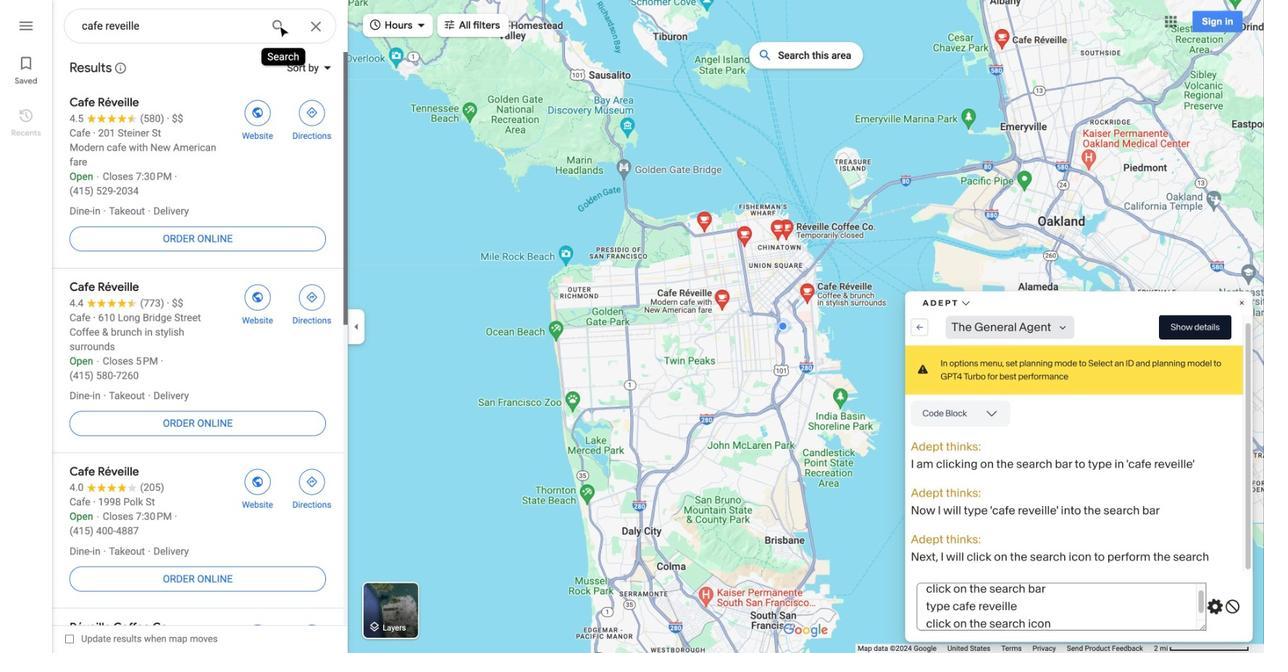 Task type: describe. For each thing, give the bounding box(es) containing it.
cafe reveille field
[[64, 9, 336, 48]]

results for cafe reveille feed
[[52, 51, 348, 654]]

collapse side panel image
[[348, 319, 364, 335]]

learn more about legal disclosure regarding public reviews on google maps image
[[114, 62, 127, 75]]



Task type: vqa. For each thing, say whether or not it's contained in the screenshot.
'Google Maps' element
yes



Task type: locate. For each thing, give the bounding box(es) containing it.
none checkbox inside google maps element
[[65, 630, 218, 649]]

show street view coverage image
[[1229, 618, 1250, 640]]

None field
[[82, 17, 259, 35]]

None search field
[[64, 9, 336, 48]]

none search field inside google maps element
[[64, 9, 336, 48]]

menu image
[[17, 17, 35, 35]]

zoom out image
[[1234, 600, 1245, 611]]

show your location image
[[1234, 556, 1247, 569]]

None checkbox
[[65, 630, 218, 649]]

none field inside cafe reveille field
[[82, 17, 259, 35]]

google maps element
[[0, 0, 1264, 654]]

list
[[0, 0, 52, 654]]



